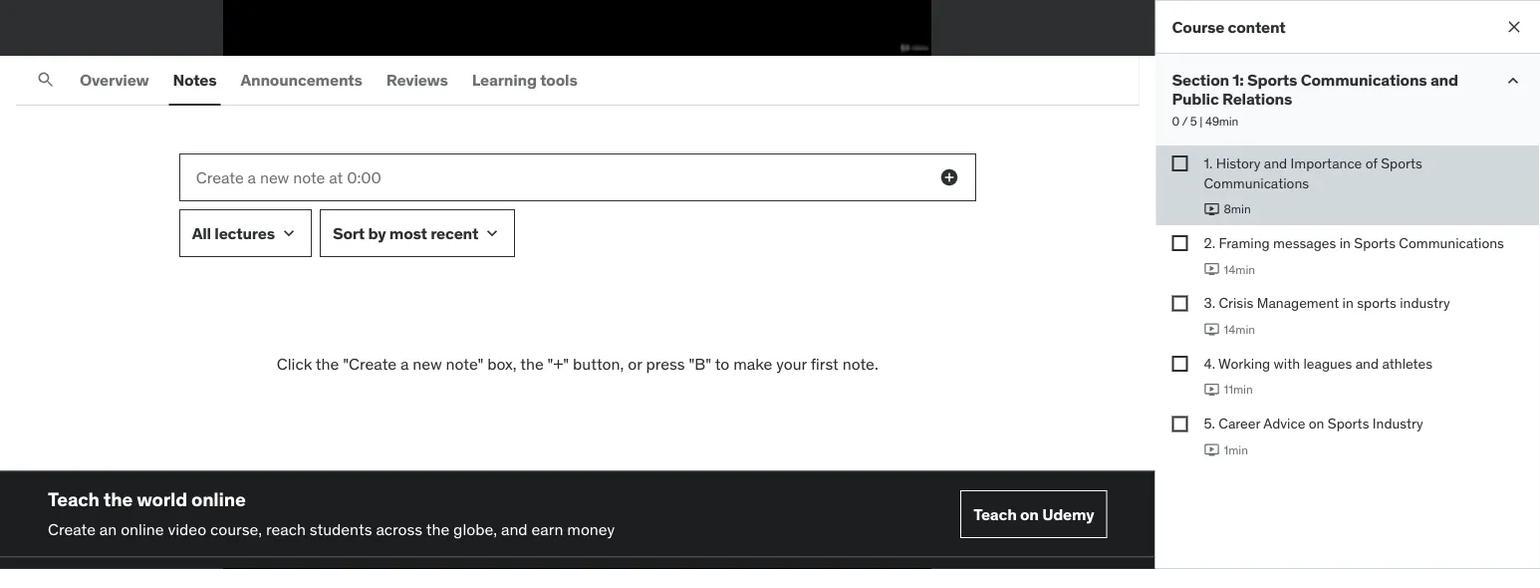 Task type: locate. For each thing, give the bounding box(es) containing it.
0 vertical spatial a
[[248, 167, 256, 188]]

management
[[1258, 294, 1340, 312]]

14min for framing
[[1224, 261, 1256, 277]]

note"
[[446, 354, 484, 374]]

small image
[[279, 224, 299, 244], [483, 224, 503, 244]]

/ 8:29
[[211, 24, 252, 42]]

sidebar element
[[1156, 0, 1541, 569]]

2 small image from the left
[[483, 224, 503, 244]]

14min for crisis
[[1224, 322, 1256, 337]]

3 xsmall image from the top
[[1173, 296, 1188, 312]]

0 horizontal spatial small image
[[940, 168, 960, 188]]

search image
[[36, 70, 56, 90]]

1 horizontal spatial small image
[[483, 224, 503, 244]]

the
[[316, 354, 339, 374], [520, 354, 544, 374], [103, 487, 133, 511], [426, 519, 450, 540]]

1 vertical spatial communications
[[1204, 174, 1310, 192]]

"create
[[343, 354, 397, 374]]

14min down 'crisis' at the bottom right of page
[[1224, 322, 1256, 337]]

career
[[1219, 414, 1261, 432]]

2 14min from the top
[[1224, 322, 1256, 337]]

notes button
[[169, 56, 221, 104]]

3.
[[1204, 294, 1216, 312]]

communications up of
[[1301, 70, 1428, 90]]

sports right 1:
[[1248, 70, 1298, 90]]

small image for section 1: sports communications and public relations 0 / 5 | 49min
[[1504, 71, 1524, 91]]

on right advice
[[1309, 414, 1325, 432]]

play working with leagues and athletes image
[[1204, 382, 1220, 398]]

4 xsmall image from the top
[[1173, 356, 1188, 372]]

button,
[[573, 354, 624, 374]]

1 horizontal spatial teach
[[974, 504, 1017, 525]]

8:29
[[224, 24, 252, 42]]

2 vertical spatial communications
[[1400, 234, 1505, 252]]

online right an
[[121, 519, 164, 540]]

and inside 1. history and importance of sports communications
[[1265, 154, 1288, 172]]

play crisis management in sports industry image
[[1204, 321, 1220, 337]]

1 14min from the top
[[1224, 261, 1256, 277]]

0 horizontal spatial small image
[[279, 224, 299, 244]]

0 vertical spatial /
[[213, 24, 221, 42]]

learning tools button
[[468, 56, 582, 104]]

xsmall image left 2.
[[1173, 235, 1188, 251]]

0 vertical spatial in
[[1340, 234, 1351, 252]]

close course content sidebar image
[[1505, 17, 1525, 37]]

0 vertical spatial on
[[1309, 414, 1325, 432]]

0 horizontal spatial new
[[260, 167, 289, 188]]

small image inside the 'sort by most recent' dropdown button
[[483, 224, 503, 244]]

5.
[[1204, 414, 1216, 432]]

1 horizontal spatial a
[[401, 354, 409, 374]]

2 xsmall image from the top
[[1173, 235, 1188, 251]]

1 horizontal spatial on
[[1309, 414, 1325, 432]]

in left the sports
[[1343, 294, 1354, 312]]

sports
[[1358, 294, 1397, 312]]

small image
[[1504, 71, 1524, 91], [940, 168, 960, 188]]

"+"
[[548, 354, 569, 374]]

0:00
[[347, 167, 382, 188]]

communications down history
[[1204, 174, 1310, 192]]

0 horizontal spatial create
[[48, 519, 96, 540]]

1 horizontal spatial new
[[413, 354, 442, 374]]

a up lectures
[[248, 167, 256, 188]]

create up all lectures
[[196, 167, 244, 188]]

1 vertical spatial small image
[[940, 168, 960, 188]]

/ left '5'
[[1182, 114, 1188, 129]]

crisis
[[1219, 294, 1254, 312]]

1 horizontal spatial online
[[191, 487, 246, 511]]

0 vertical spatial 14min
[[1224, 261, 1256, 277]]

the left globe, on the bottom left
[[426, 519, 450, 540]]

press
[[646, 354, 685, 374]]

on
[[1309, 414, 1325, 432], [1021, 504, 1039, 525]]

1 vertical spatial /
[[1182, 114, 1188, 129]]

0 vertical spatial communications
[[1301, 70, 1428, 90]]

small image right lectures
[[279, 224, 299, 244]]

the right click
[[316, 354, 339, 374]]

xsmall image
[[1173, 156, 1188, 172], [1173, 235, 1188, 251], [1173, 296, 1188, 312], [1173, 356, 1188, 372]]

xsmall image for 3.
[[1173, 296, 1188, 312]]

forward 5 seconds image
[[145, 21, 168, 45]]

globe,
[[454, 519, 497, 540]]

sports
[[1248, 70, 1298, 90], [1382, 154, 1423, 172], [1355, 234, 1396, 252], [1328, 414, 1370, 432]]

history
[[1217, 154, 1261, 172]]

on inside the sidebar element
[[1309, 414, 1325, 432]]

0 vertical spatial small image
[[1504, 71, 1524, 91]]

1 horizontal spatial create
[[196, 167, 244, 188]]

0 horizontal spatial teach
[[48, 487, 99, 511]]

new left note"
[[413, 354, 442, 374]]

sort by most recent button
[[320, 210, 515, 258]]

course
[[1173, 16, 1225, 37]]

and inside the teach the world online create an online video course, reach students across the globe, and earn money
[[501, 519, 528, 540]]

create
[[196, 167, 244, 188], [48, 519, 96, 540]]

1 vertical spatial 14min
[[1224, 322, 1256, 337]]

small image for create a new note at 0:00
[[940, 168, 960, 188]]

online
[[191, 487, 246, 511], [121, 519, 164, 540]]

1 horizontal spatial /
[[1182, 114, 1188, 129]]

1 xsmall image from the top
[[1173, 156, 1188, 172]]

on left udemy
[[1021, 504, 1039, 525]]

and inside section 1: sports communications and public relations 0 / 5 | 49min
[[1431, 70, 1459, 90]]

xsmall image left 3.
[[1173, 296, 1188, 312]]

tools
[[540, 70, 578, 90]]

1 vertical spatial in
[[1343, 294, 1354, 312]]

communications up industry
[[1400, 234, 1505, 252]]

0 horizontal spatial /
[[213, 24, 221, 42]]

1 vertical spatial create
[[48, 519, 96, 540]]

xsmall image left 1.
[[1173, 156, 1188, 172]]

and
[[1431, 70, 1459, 90], [1265, 154, 1288, 172], [1356, 354, 1379, 372], [501, 519, 528, 540]]

click the "create a new note" box, the "+" button, or press "b" to make your first note.
[[277, 354, 879, 374]]

teach inside the teach the world online create an online video course, reach students across the globe, and earn money
[[48, 487, 99, 511]]

14min down framing
[[1224, 261, 1256, 277]]

teach
[[48, 487, 99, 511], [974, 504, 1017, 525]]

sports up the sports
[[1355, 234, 1396, 252]]

new
[[260, 167, 289, 188], [413, 354, 442, 374]]

teach on udemy link
[[961, 491, 1108, 539]]

new left the note
[[260, 167, 289, 188]]

1 small image from the left
[[279, 224, 299, 244]]

11min
[[1224, 382, 1253, 397]]

a right "create
[[401, 354, 409, 374]]

public
[[1173, 89, 1219, 109]]

advice
[[1264, 414, 1306, 432]]

create left an
[[48, 519, 96, 540]]

small image inside all lectures dropdown button
[[279, 224, 299, 244]]

1 vertical spatial on
[[1021, 504, 1039, 525]]

section 1: sports communications and public relations button
[[1173, 70, 1488, 109]]

all
[[192, 223, 211, 244]]

small image for all lectures
[[279, 224, 299, 244]]

communications
[[1301, 70, 1428, 90], [1204, 174, 1310, 192], [1400, 234, 1505, 252]]

sports left industry
[[1328, 414, 1370, 432]]

money
[[567, 519, 615, 540]]

sports right of
[[1382, 154, 1423, 172]]

0 horizontal spatial on
[[1021, 504, 1039, 525]]

mute image
[[921, 21, 945, 45]]

learning
[[472, 70, 537, 90]]

online up course,
[[191, 487, 246, 511]]

0 horizontal spatial a
[[248, 167, 256, 188]]

recent
[[431, 223, 479, 244]]

1 horizontal spatial small image
[[1504, 71, 1524, 91]]

"b"
[[689, 354, 712, 374]]

0 vertical spatial create
[[196, 167, 244, 188]]

the left "+"
[[520, 354, 544, 374]]

sports inside 1. history and importance of sports communications
[[1382, 154, 1423, 172]]

or
[[628, 354, 642, 374]]

/ left 8:29
[[213, 24, 221, 42]]

your
[[777, 354, 807, 374]]

small image right the recent on the left top of page
[[483, 224, 503, 244]]

14min
[[1224, 261, 1256, 277], [1224, 322, 1256, 337]]

industry
[[1401, 294, 1451, 312]]

teach left udemy
[[974, 504, 1017, 525]]

2. framing messages in sports communications
[[1204, 234, 1505, 252]]

teach left 'world'
[[48, 487, 99, 511]]

5
[[1191, 114, 1198, 129]]

of
[[1366, 154, 1378, 172]]

xsmall image left 4.
[[1173, 356, 1188, 372]]

small image inside the sidebar element
[[1504, 71, 1524, 91]]

0 horizontal spatial online
[[121, 519, 164, 540]]

industry
[[1373, 414, 1424, 432]]

in right messages
[[1340, 234, 1351, 252]]

in
[[1340, 234, 1351, 252], [1343, 294, 1354, 312]]



Task type: vqa. For each thing, say whether or not it's contained in the screenshot.
the / in video player region
yes



Task type: describe. For each thing, give the bounding box(es) containing it.
lectures
[[215, 223, 275, 244]]

play framing messages in sports communications image
[[1204, 261, 1220, 277]]

course content
[[1173, 16, 1286, 37]]

udemy
[[1043, 504, 1095, 525]]

world
[[137, 487, 187, 511]]

earn
[[532, 519, 564, 540]]

1min
[[1224, 442, 1249, 457]]

note
[[293, 167, 325, 188]]

3. crisis management in sports industry
[[1204, 294, 1451, 312]]

xsmall image for 4.
[[1173, 356, 1188, 372]]

note.
[[843, 354, 879, 374]]

overview button
[[76, 56, 153, 104]]

at
[[329, 167, 343, 188]]

content
[[1228, 16, 1286, 37]]

most
[[389, 223, 427, 244]]

1 vertical spatial online
[[121, 519, 164, 540]]

course,
[[210, 519, 262, 540]]

1.
[[1204, 154, 1213, 172]]

relations
[[1223, 89, 1293, 109]]

notes
[[173, 70, 217, 90]]

xsmall image for 1.
[[1173, 156, 1188, 172]]

the up an
[[103, 487, 133, 511]]

teach for the
[[48, 487, 99, 511]]

across
[[376, 519, 423, 540]]

to
[[715, 354, 730, 374]]

sort by most recent
[[333, 223, 479, 244]]

play career advice on sports industry image
[[1204, 442, 1220, 458]]

learning tools
[[472, 70, 578, 90]]

box,
[[487, 354, 517, 374]]

0
[[1173, 114, 1180, 129]]

0 vertical spatial online
[[191, 487, 246, 511]]

reviews
[[386, 70, 448, 90]]

teach for on
[[974, 504, 1017, 525]]

section
[[1173, 70, 1230, 90]]

communications inside 1. history and importance of sports communications
[[1204, 174, 1310, 192]]

create a new note at 0:00
[[196, 167, 382, 188]]

in for sports
[[1340, 234, 1351, 252]]

play history and importance of sports communications image
[[1204, 201, 1220, 217]]

play image
[[17, 21, 41, 45]]

announcements button
[[237, 56, 366, 104]]

8min
[[1224, 201, 1251, 217]]

teach the world online create an online video course, reach students across the globe, and earn money
[[48, 487, 615, 540]]

athletes
[[1383, 354, 1433, 372]]

video
[[168, 519, 206, 540]]

1 vertical spatial new
[[413, 354, 442, 374]]

all lectures button
[[179, 210, 312, 258]]

4.
[[1204, 354, 1216, 372]]

students
[[310, 519, 372, 540]]

/ inside section 1: sports communications and public relations 0 / 5 | 49min
[[1182, 114, 1188, 129]]

2.
[[1204, 234, 1216, 252]]

0 vertical spatial new
[[260, 167, 289, 188]]

1. history and importance of sports communications
[[1204, 154, 1423, 192]]

xsmall image
[[1173, 416, 1188, 432]]

leagues
[[1304, 354, 1353, 372]]

importance
[[1291, 154, 1363, 172]]

section 1: sports communications and public relations 0 / 5 | 49min
[[1173, 70, 1459, 129]]

in for sports
[[1343, 294, 1354, 312]]

by
[[368, 223, 386, 244]]

on inside teach on udemy link
[[1021, 504, 1039, 525]]

communications inside section 1: sports communications and public relations 0 / 5 | 49min
[[1301, 70, 1428, 90]]

messages
[[1274, 234, 1337, 252]]

click
[[277, 354, 312, 374]]

/ inside video player region
[[213, 24, 221, 42]]

xsmall image for 2.
[[1173, 235, 1188, 251]]

4. working with leagues and athletes
[[1204, 354, 1433, 372]]

49min
[[1206, 114, 1239, 129]]

working
[[1219, 354, 1271, 372]]

reach
[[266, 519, 306, 540]]

with
[[1274, 354, 1301, 372]]

make
[[734, 354, 773, 374]]

announcements
[[241, 70, 362, 90]]

reviews button
[[382, 56, 452, 104]]

1 vertical spatial a
[[401, 354, 409, 374]]

1:
[[1233, 70, 1244, 90]]

|
[[1200, 114, 1203, 129]]

video player region
[[0, 0, 1158, 56]]

teach on udemy
[[974, 504, 1095, 525]]

sort
[[333, 223, 365, 244]]

overview
[[80, 70, 149, 90]]

progress bar slider
[[12, 0, 1144, 16]]

first
[[811, 354, 839, 374]]

sports inside section 1: sports communications and public relations 0 / 5 | 49min
[[1248, 70, 1298, 90]]

framing
[[1219, 234, 1270, 252]]

small image for sort by most recent
[[483, 224, 503, 244]]

all lectures
[[192, 223, 275, 244]]

5. career advice on sports industry
[[1204, 414, 1424, 432]]

create inside the teach the world online create an online video course, reach students across the globe, and earn money
[[48, 519, 96, 540]]

an
[[100, 519, 117, 540]]



